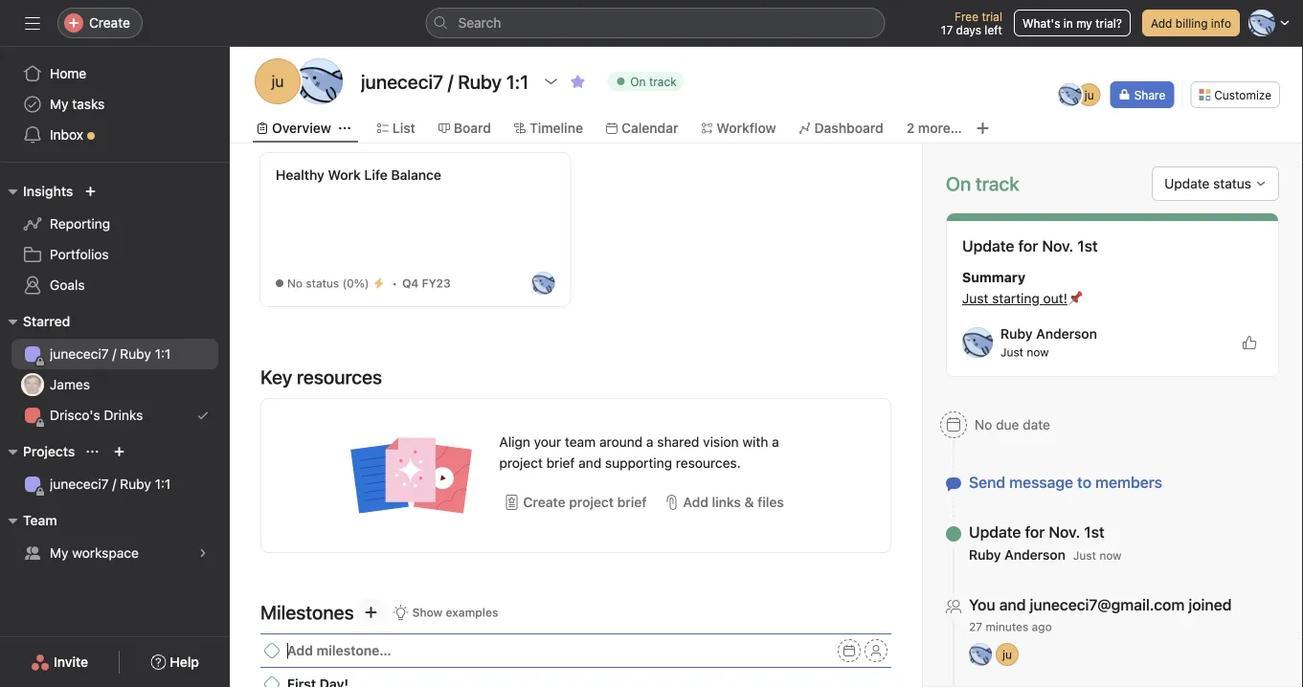 Task type: describe. For each thing, give the bounding box(es) containing it.
timeline link
[[514, 118, 583, 139]]

on track
[[946, 172, 1020, 195]]

share
[[1135, 88, 1166, 102]]

just inside "update for nov. 1st ruby anderson just now"
[[1074, 549, 1097, 563]]

my tasks
[[50, 96, 105, 112]]

0 likes. click to like this task image
[[1242, 335, 1258, 351]]

drisco's
[[50, 408, 100, 423]]

1 a from the left
[[647, 434, 654, 450]]

update for nov. 1st
[[963, 237, 1098, 255]]

portfolios link
[[11, 239, 218, 270]]

0 horizontal spatial just
[[963, 291, 989, 307]]

just inside ruby anderson just now
[[1001, 346, 1024, 359]]

junececi7 for junececi7 / ruby 1:1 link in the projects element
[[50, 477, 109, 492]]

starred
[[23, 314, 70, 330]]

around
[[600, 434, 643, 450]]

in
[[1064, 16, 1074, 30]]

dashboard link
[[799, 118, 884, 139]]

ago
[[1032, 621, 1052, 634]]

add links & files button
[[660, 486, 789, 520]]

board link
[[439, 118, 491, 139]]

2 a from the left
[[772, 434, 780, 450]]

search button
[[426, 8, 886, 38]]

overview
[[272, 120, 331, 136]]

update status
[[1165, 176, 1252, 192]]

and inside align your team around a shared vision with a project brief and supporting resources.
[[579, 455, 602, 471]]

home link
[[11, 58, 218, 89]]

1 vertical spatial ruby anderson link
[[969, 547, 1066, 563]]

help button
[[138, 646, 212, 680]]

junececi7 / ruby 1:1 for junececi7 / ruby 1:1 link in starred element
[[50, 346, 171, 362]]

hide sidebar image
[[25, 15, 40, 31]]

• q4 fy23
[[392, 277, 451, 290]]

ruby anderson just now
[[1001, 326, 1098, 359]]

search
[[458, 15, 501, 31]]

junececi7 for junececi7 / ruby 1:1 link in starred element
[[50, 346, 109, 362]]

ruby inside ruby anderson just now
[[1001, 326, 1033, 342]]

vision
[[703, 434, 739, 450]]

status for no
[[306, 277, 339, 290]]

2 more… button
[[907, 118, 962, 139]]

your
[[534, 434, 562, 450]]

work
[[328, 167, 361, 183]]

show examples button
[[385, 600, 507, 626]]

what's in my trial? button
[[1014, 10, 1131, 36]]

team button
[[0, 510, 57, 533]]

message
[[1010, 474, 1074, 492]]

now inside "update for nov. 1st ruby anderson just now"
[[1100, 549, 1122, 563]]

no due date
[[975, 417, 1051, 433]]

new image
[[85, 186, 96, 197]]

billing
[[1176, 16, 1208, 30]]

brief inside align your team around a shared vision with a project brief and supporting resources.
[[547, 455, 575, 471]]

and inside "you and junececi7@gmail.com joined 27 minutes ago"
[[1000, 596, 1026, 615]]

create for create project brief
[[524, 495, 566, 511]]

healthy
[[276, 167, 325, 183]]

share button
[[1111, 81, 1175, 108]]

•
[[392, 277, 398, 290]]

connected goals
[[261, 121, 406, 143]]

drisco's drinks link
[[11, 400, 218, 431]]

balance
[[391, 167, 442, 183]]

calendar
[[622, 120, 679, 136]]

completed milestone image
[[264, 644, 280, 659]]

workspace
[[72, 546, 139, 561]]

add tab image
[[976, 121, 991, 136]]

trial
[[982, 10, 1003, 23]]

create button
[[57, 8, 143, 38]]

resources.
[[676, 455, 741, 471]]

add billing info button
[[1143, 10, 1241, 36]]

you
[[969, 596, 996, 615]]

nov.
[[1049, 524, 1081, 542]]

insights button
[[0, 180, 73, 203]]

27
[[969, 621, 983, 634]]

update for update status
[[1165, 176, 1210, 192]]

1:1 for junececi7 / ruby 1:1 link in the projects element
[[155, 477, 171, 492]]

starred button
[[0, 310, 70, 333]]

show examples
[[412, 606, 499, 620]]

inbox
[[50, 127, 83, 143]]

dashboard
[[815, 120, 884, 136]]

2 horizontal spatial ju
[[1085, 88, 1095, 102]]

out!
[[1044, 291, 1068, 307]]

1 horizontal spatial ju
[[1003, 649, 1013, 662]]

/ for junececi7 / ruby 1:1 link in the projects element
[[112, 477, 116, 492]]

ruby inside the projects element
[[120, 477, 151, 492]]

17
[[941, 23, 953, 36]]

update for nov. 1st ruby anderson just now
[[969, 524, 1122, 563]]

now inside ruby anderson just now
[[1027, 346, 1049, 359]]

info
[[1212, 16, 1232, 30]]

project inside 'button'
[[569, 495, 614, 511]]

&
[[745, 495, 754, 511]]

send
[[969, 474, 1006, 492]]

junececi7 / ruby 1:1 for junececi7 / ruby 1:1 link in the projects element
[[50, 477, 171, 492]]

days
[[957, 23, 982, 36]]

junececi7 / ruby 1:1 link inside starred element
[[11, 339, 218, 370]]

track
[[649, 75, 677, 88]]

show
[[412, 606, 443, 620]]

update for nov. 1st button
[[969, 523, 1122, 542]]

no for no due date
[[975, 417, 993, 433]]

team
[[565, 434, 596, 450]]

ja
[[26, 378, 39, 392]]

projects element
[[0, 435, 230, 504]]

0 horizontal spatial ju
[[272, 72, 284, 91]]

no for no status (0%)
[[287, 277, 303, 290]]

my for my tasks
[[50, 96, 69, 112]]

2
[[907, 120, 915, 136]]

members
[[1096, 474, 1163, 492]]

joined
[[1189, 596, 1232, 615]]

date
[[1023, 417, 1051, 433]]

tab actions image
[[339, 123, 350, 134]]

life
[[364, 167, 388, 183]]

team
[[23, 513, 57, 529]]

my workspace link
[[11, 538, 218, 569]]

on track button
[[599, 68, 693, 95]]

add milestone image
[[364, 605, 379, 621]]

invite button
[[18, 646, 101, 680]]

my workspace
[[50, 546, 139, 561]]

trial?
[[1096, 16, 1123, 30]]

invite
[[54, 655, 88, 671]]



Task type: locate. For each thing, give the bounding box(es) containing it.
add for add billing info
[[1151, 16, 1173, 30]]

update status button
[[1153, 167, 1280, 201]]

0 vertical spatial create
[[89, 15, 130, 31]]

starting
[[993, 291, 1040, 307]]

send message to members button
[[969, 474, 1163, 492]]

1 vertical spatial now
[[1100, 549, 1122, 563]]

create down your
[[524, 495, 566, 511]]

1:1 inside starred element
[[155, 346, 171, 362]]

1 vertical spatial for
[[1025, 524, 1045, 542]]

create for create
[[89, 15, 130, 31]]

1 1:1 from the top
[[155, 346, 171, 362]]

key resources
[[261, 366, 382, 388]]

supporting
[[605, 455, 673, 471]]

ruby down new project or portfolio image
[[120, 477, 151, 492]]

2 junececi7 / ruby 1:1 from the top
[[50, 477, 171, 492]]

completed milestone image
[[264, 677, 280, 688]]

ju down "minutes"
[[1003, 649, 1013, 662]]

1 horizontal spatial project
[[569, 495, 614, 511]]

0 horizontal spatial add
[[683, 495, 709, 511]]

0 vertical spatial just
[[963, 291, 989, 307]]

anderson inside "update for nov. 1st ruby anderson just now"
[[1005, 547, 1066, 563]]

1 vertical spatial my
[[50, 546, 69, 561]]

and up "minutes"
[[1000, 596, 1026, 615]]

ruby anderson link down out!
[[1001, 326, 1098, 342]]

a right with
[[772, 434, 780, 450]]

2 vertical spatial update
[[969, 524, 1022, 542]]

1st
[[1085, 524, 1105, 542]]

1 vertical spatial junececi7 / ruby 1:1 link
[[11, 469, 218, 500]]

junececi7 / ruby 1:1 link inside the projects element
[[11, 469, 218, 500]]

for left nov.
[[1025, 524, 1045, 542]]

2 my from the top
[[50, 546, 69, 561]]

brief down your
[[547, 455, 575, 471]]

global element
[[0, 47, 230, 162]]

my inside my workspace link
[[50, 546, 69, 561]]

for
[[1019, 237, 1039, 255], [1025, 524, 1045, 542]]

files
[[758, 495, 784, 511]]

1 junececi7 / ruby 1:1 from the top
[[50, 346, 171, 362]]

anderson inside ruby anderson just now
[[1037, 326, 1098, 342]]

for for nov.
[[1025, 524, 1045, 542]]

just starting out!
[[963, 291, 1068, 307]]

0 vertical spatial for
[[1019, 237, 1039, 255]]

1 vertical spatial junececi7
[[50, 477, 109, 492]]

0 horizontal spatial no
[[287, 277, 303, 290]]

Completed milestone checkbox
[[264, 644, 280, 659]]

ruby inside "update for nov. 1st ruby anderson just now"
[[969, 547, 1002, 563]]

drisco's drinks
[[50, 408, 143, 423]]

junececi7 up james
[[50, 346, 109, 362]]

create project brief
[[524, 495, 647, 511]]

minutes
[[986, 621, 1029, 634]]

add left links at right
[[683, 495, 709, 511]]

goals
[[50, 277, 85, 293]]

0 vertical spatial brief
[[547, 455, 575, 471]]

now down out!
[[1027, 346, 1049, 359]]

ra
[[310, 72, 330, 91], [1063, 88, 1078, 102], [536, 277, 551, 290], [970, 336, 986, 350], [973, 649, 989, 662]]

reporting
[[50, 216, 110, 232]]

summary
[[963, 270, 1026, 285]]

1 vertical spatial create
[[524, 495, 566, 511]]

1 vertical spatial 1:1
[[155, 477, 171, 492]]

junececi7 inside the projects element
[[50, 477, 109, 492]]

add left billing
[[1151, 16, 1173, 30]]

/ for junececi7 / ruby 1:1 link in starred element
[[112, 346, 116, 362]]

2 vertical spatial just
[[1074, 549, 1097, 563]]

just down 1st
[[1074, 549, 1097, 563]]

q4 fy23 button
[[398, 274, 475, 293]]

0 horizontal spatial now
[[1027, 346, 1049, 359]]

just
[[963, 291, 989, 307], [1001, 346, 1024, 359], [1074, 549, 1097, 563]]

junececi7 / ruby 1:1 inside starred element
[[50, 346, 171, 362]]

on track
[[631, 75, 677, 88]]

0 horizontal spatial status
[[306, 277, 339, 290]]

1 junececi7 / ruby 1:1 link from the top
[[11, 339, 218, 370]]

just down the just starting out!
[[1001, 346, 1024, 359]]

my down team
[[50, 546, 69, 561]]

teams element
[[0, 504, 230, 573]]

timeline
[[530, 120, 583, 136]]

ju up overview link
[[272, 72, 284, 91]]

due
[[996, 417, 1020, 433]]

customize
[[1215, 88, 1272, 102]]

insights
[[23, 183, 73, 199]]

examples
[[446, 606, 499, 620]]

for inside latest status update element
[[1019, 237, 1039, 255]]

1 horizontal spatial just
[[1001, 346, 1024, 359]]

0 vertical spatial add
[[1151, 16, 1173, 30]]

junececi7 / ruby 1:1 down new project or portfolio image
[[50, 477, 171, 492]]

update for update for nov. 1st
[[963, 237, 1015, 255]]

0 vertical spatial project
[[500, 455, 543, 471]]

you and junececi7@gmail.com joined button
[[969, 596, 1232, 615]]

1 horizontal spatial no
[[975, 417, 993, 433]]

1 / from the top
[[112, 346, 116, 362]]

1 horizontal spatial add
[[1151, 16, 1173, 30]]

update inside popup button
[[1165, 176, 1210, 192]]

align your team around a shared vision with a project brief and supporting resources.
[[500, 434, 780, 471]]

you and junececi7@gmail.com joined 27 minutes ago
[[969, 596, 1232, 634]]

board
[[454, 120, 491, 136]]

now
[[1027, 346, 1049, 359], [1100, 549, 1122, 563]]

brief down supporting
[[618, 495, 647, 511]]

0 vertical spatial ruby anderson link
[[1001, 326, 1098, 342]]

1 horizontal spatial now
[[1100, 549, 1122, 563]]

project down align
[[500, 455, 543, 471]]

milestones
[[261, 602, 354, 624]]

1:1 up teams element
[[155, 477, 171, 492]]

1:1 up drisco's drinks "link"
[[155, 346, 171, 362]]

1 horizontal spatial a
[[772, 434, 780, 450]]

to
[[1078, 474, 1092, 492]]

junececi7 / ruby 1:1 link down new project or portfolio image
[[11, 469, 218, 500]]

0 horizontal spatial brief
[[547, 455, 575, 471]]

1 vertical spatial junececi7 / ruby 1:1
[[50, 477, 171, 492]]

drinks
[[104, 408, 143, 423]]

1 horizontal spatial brief
[[618, 495, 647, 511]]

status inside popup button
[[1214, 176, 1252, 192]]

junececi7 / ruby 1:1 inside the projects element
[[50, 477, 171, 492]]

None text field
[[356, 64, 534, 99]]

remove from starred image
[[570, 74, 586, 89]]

ruby up you
[[969, 547, 1002, 563]]

starred element
[[0, 305, 230, 435]]

add for add links & files
[[683, 495, 709, 511]]

1 vertical spatial update
[[963, 237, 1015, 255]]

1 vertical spatial status
[[306, 277, 339, 290]]

0 horizontal spatial project
[[500, 455, 543, 471]]

1 vertical spatial brief
[[618, 495, 647, 511]]

ruby anderson link down update for nov. 1st button
[[969, 547, 1066, 563]]

create
[[89, 15, 130, 31], [524, 495, 566, 511]]

0 horizontal spatial create
[[89, 15, 130, 31]]

left
[[985, 23, 1003, 36]]

Milestone Name text field
[[287, 635, 834, 668]]

create inside 'button'
[[524, 495, 566, 511]]

no left due
[[975, 417, 993, 433]]

my inside the my tasks "link"
[[50, 96, 69, 112]]

create project brief button
[[500, 486, 652, 520]]

nov. 1st
[[1043, 237, 1098, 255]]

align
[[500, 434, 531, 450]]

links
[[712, 495, 741, 511]]

project inside align your team around a shared vision with a project brief and supporting resources.
[[500, 455, 543, 471]]

latest status update element
[[946, 213, 1280, 377]]

for left nov. 1st
[[1019, 237, 1039, 255]]

1 vertical spatial add
[[683, 495, 709, 511]]

2 horizontal spatial just
[[1074, 549, 1097, 563]]

0 vertical spatial /
[[112, 346, 116, 362]]

ruby up "drinks"
[[120, 346, 151, 362]]

junececi7 / ruby 1:1
[[50, 346, 171, 362], [50, 477, 171, 492]]

overview link
[[257, 118, 331, 139]]

junececi7 / ruby 1:1 link up james
[[11, 339, 218, 370]]

junececi7@gmail.com
[[1030, 596, 1185, 615]]

now down 1st
[[1100, 549, 1122, 563]]

ruby inside starred element
[[120, 346, 151, 362]]

ra inside latest status update element
[[970, 336, 986, 350]]

what's in my trial?
[[1023, 16, 1123, 30]]

1 vertical spatial no
[[975, 417, 993, 433]]

(0%)
[[343, 277, 369, 290]]

/ inside the projects element
[[112, 477, 116, 492]]

0 vertical spatial status
[[1214, 176, 1252, 192]]

1 vertical spatial just
[[1001, 346, 1024, 359]]

for inside "update for nov. 1st ruby anderson just now"
[[1025, 524, 1045, 542]]

with
[[743, 434, 769, 450]]

junececi7 / ruby 1:1 up james
[[50, 346, 171, 362]]

just down summary
[[963, 291, 989, 307]]

1 junececi7 from the top
[[50, 346, 109, 362]]

anderson down 📌 image
[[1037, 326, 1098, 342]]

anderson down update for nov. 1st button
[[1005, 547, 1066, 563]]

ruby down starting in the right of the page
[[1001, 326, 1033, 342]]

show options, current sort, top image
[[87, 446, 98, 458]]

show options image
[[543, 74, 559, 89]]

Completed milestone checkbox
[[264, 677, 280, 688]]

0 vertical spatial update
[[1165, 176, 1210, 192]]

1 my from the top
[[50, 96, 69, 112]]

0 vertical spatial anderson
[[1037, 326, 1098, 342]]

add billing info
[[1151, 16, 1232, 30]]

new project or portfolio image
[[113, 446, 125, 458]]

brief inside 'button'
[[618, 495, 647, 511]]

ruby anderson link inside latest status update element
[[1001, 326, 1098, 342]]

home
[[50, 66, 86, 81]]

1 vertical spatial project
[[569, 495, 614, 511]]

/ down new project or portfolio image
[[112, 477, 116, 492]]

list link
[[377, 118, 416, 139]]

0 vertical spatial junececi7 / ruby 1:1 link
[[11, 339, 218, 370]]

0 vertical spatial now
[[1027, 346, 1049, 359]]

status
[[1214, 176, 1252, 192], [306, 277, 339, 290]]

📌 image
[[1068, 291, 1083, 307]]

junececi7
[[50, 346, 109, 362], [50, 477, 109, 492]]

2 1:1 from the top
[[155, 477, 171, 492]]

my for my workspace
[[50, 546, 69, 561]]

ju left share button
[[1085, 88, 1095, 102]]

/ inside starred element
[[112, 346, 116, 362]]

q4
[[402, 277, 419, 290]]

1:1 inside the projects element
[[155, 477, 171, 492]]

add inside dropdown button
[[683, 495, 709, 511]]

a
[[647, 434, 654, 450], [772, 434, 780, 450]]

1 vertical spatial /
[[112, 477, 116, 492]]

1 horizontal spatial create
[[524, 495, 566, 511]]

0 vertical spatial and
[[579, 455, 602, 471]]

1:1
[[155, 346, 171, 362], [155, 477, 171, 492]]

0 vertical spatial no
[[287, 277, 303, 290]]

fy23
[[422, 277, 451, 290]]

ruby
[[1001, 326, 1033, 342], [120, 346, 151, 362], [120, 477, 151, 492], [969, 547, 1002, 563]]

insights element
[[0, 174, 230, 305]]

0 horizontal spatial a
[[647, 434, 654, 450]]

help
[[170, 655, 199, 671]]

more…
[[919, 120, 962, 136]]

status left (0%)
[[306, 277, 339, 290]]

0 vertical spatial my
[[50, 96, 69, 112]]

junececi7 down show options, current sort, top icon
[[50, 477, 109, 492]]

0 horizontal spatial and
[[579, 455, 602, 471]]

create inside popup button
[[89, 15, 130, 31]]

1 horizontal spatial status
[[1214, 176, 1252, 192]]

search list box
[[426, 8, 886, 38]]

anderson
[[1037, 326, 1098, 342], [1005, 547, 1066, 563]]

shared
[[657, 434, 700, 450]]

/ up drisco's drinks "link"
[[112, 346, 116, 362]]

1:1 for junececi7 / ruby 1:1 link in starred element
[[155, 346, 171, 362]]

2 junececi7 from the top
[[50, 477, 109, 492]]

no status (0%)
[[287, 277, 369, 290]]

project down team
[[569, 495, 614, 511]]

0 vertical spatial 1:1
[[155, 346, 171, 362]]

see details, my workspace image
[[197, 548, 209, 559]]

no inside no due date dropdown button
[[975, 417, 993, 433]]

james
[[50, 377, 90, 393]]

2 junececi7 / ruby 1:1 link from the top
[[11, 469, 218, 500]]

no left (0%)
[[287, 277, 303, 290]]

update inside "update for nov. 1st ruby anderson just now"
[[969, 524, 1022, 542]]

list
[[393, 120, 416, 136]]

for for nov. 1st
[[1019, 237, 1039, 255]]

create up home link
[[89, 15, 130, 31]]

tasks
[[72, 96, 105, 112]]

junececi7 inside starred element
[[50, 346, 109, 362]]

2 / from the top
[[112, 477, 116, 492]]

status for update
[[1214, 176, 1252, 192]]

ruby anderson link
[[1001, 326, 1098, 342], [969, 547, 1066, 563]]

1 vertical spatial and
[[1000, 596, 1026, 615]]

add inside button
[[1151, 16, 1173, 30]]

my left the "tasks"
[[50, 96, 69, 112]]

1 horizontal spatial and
[[1000, 596, 1026, 615]]

free trial 17 days left
[[941, 10, 1003, 36]]

customize button
[[1191, 81, 1281, 108]]

a up supporting
[[647, 434, 654, 450]]

0 vertical spatial junececi7 / ruby 1:1
[[50, 346, 171, 362]]

status down customize dropdown button
[[1214, 176, 1252, 192]]

and down team
[[579, 455, 602, 471]]

0 vertical spatial junececi7
[[50, 346, 109, 362]]

1 vertical spatial anderson
[[1005, 547, 1066, 563]]



Task type: vqa. For each thing, say whether or not it's contained in the screenshot.
ANDERSON inside Ruby Anderson Just now
yes



